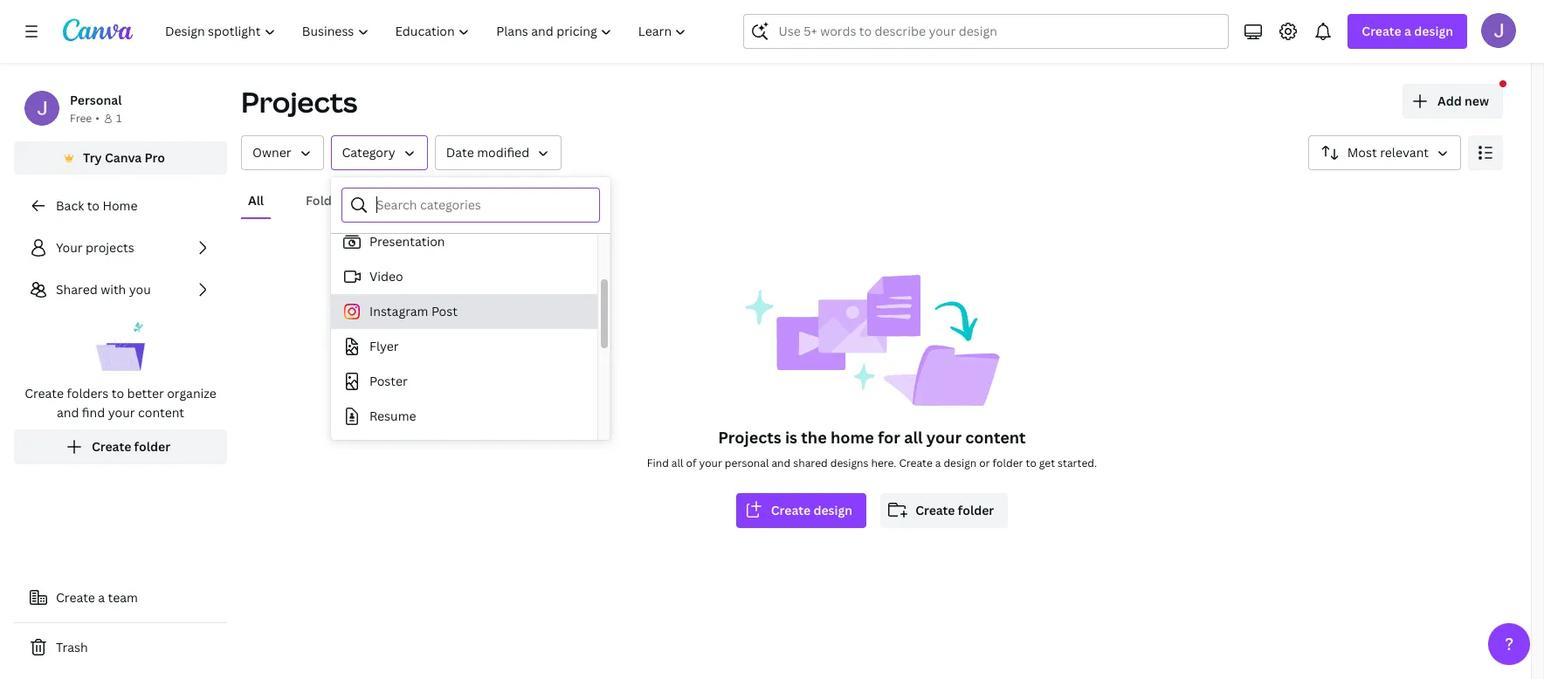 Task type: vqa. For each thing, say whether or not it's contained in the screenshot.
THE ALL button
yes



Task type: describe. For each thing, give the bounding box(es) containing it.
designs
[[392, 192, 439, 209]]

you
[[129, 281, 151, 298]]

folders button
[[299, 184, 357, 218]]

to inside back to home "link"
[[87, 197, 100, 214]]

personal
[[70, 92, 122, 108]]

flyer option
[[331, 329, 598, 364]]

most relevant
[[1348, 144, 1430, 161]]

instagram
[[370, 303, 429, 320]]

find
[[82, 405, 105, 421]]

images button
[[474, 184, 530, 218]]

Category button
[[331, 135, 428, 170]]

a for design
[[1405, 23, 1412, 39]]

get
[[1040, 456, 1056, 471]]

your projects link
[[14, 231, 227, 266]]

create a design
[[1363, 23, 1454, 39]]

new
[[1465, 93, 1490, 109]]

try canva pro
[[83, 149, 165, 166]]

free •
[[70, 111, 100, 126]]

home
[[831, 427, 875, 448]]

trash
[[56, 640, 88, 656]]

flyer
[[370, 338, 399, 355]]

all button
[[241, 184, 271, 218]]

poster option
[[331, 364, 598, 399]]

shared with you
[[56, 281, 151, 298]]

back
[[56, 197, 84, 214]]

here.
[[872, 456, 897, 471]]

images
[[481, 192, 523, 209]]

all
[[248, 192, 264, 209]]

2 vertical spatial your
[[699, 456, 723, 471]]

post
[[432, 303, 458, 320]]

1 horizontal spatial all
[[905, 427, 923, 448]]

create inside dropdown button
[[1363, 23, 1402, 39]]

trash link
[[14, 631, 227, 666]]

list containing your projects
[[14, 231, 227, 465]]

0 horizontal spatial create folder
[[92, 439, 170, 455]]

projects is the home for all your content find all of your personal and shared designs here. create a design or folder to get started.
[[647, 427, 1098, 471]]

add
[[1438, 93, 1462, 109]]

with
[[101, 281, 126, 298]]

date
[[446, 144, 474, 161]]

back to home link
[[14, 189, 227, 224]]

content inside projects is the home for all your content find all of your personal and shared designs here. create a design or folder to get started.
[[966, 427, 1026, 448]]

poster
[[370, 373, 408, 390]]

shared
[[794, 456, 828, 471]]

1
[[116, 111, 122, 126]]

folder for the top 'create folder' button
[[134, 439, 170, 455]]

and inside projects is the home for all your content find all of your personal and shared designs here. create a design or folder to get started.
[[772, 456, 791, 471]]

Date modified button
[[435, 135, 562, 170]]

0 horizontal spatial all
[[672, 456, 684, 471]]

back to home
[[56, 197, 138, 214]]

instagram post button
[[331, 294, 598, 329]]

instagram post option
[[331, 294, 598, 329]]

create design button
[[736, 494, 867, 529]]

the
[[802, 427, 827, 448]]

free
[[70, 111, 92, 126]]

•
[[95, 111, 100, 126]]

folder inside projects is the home for all your content find all of your personal and shared designs here. create a design or folder to get started.
[[993, 456, 1024, 471]]

projects for projects is the home for all your content find all of your personal and shared designs here. create a design or folder to get started.
[[719, 427, 782, 448]]

content inside create folders to better organize and find your content
[[138, 405, 184, 421]]

1 horizontal spatial create folder button
[[881, 494, 1009, 529]]

folder for right 'create folder' button
[[958, 502, 995, 519]]

create folders to better organize and find your content
[[25, 385, 217, 421]]

try
[[83, 149, 102, 166]]

canva
[[105, 149, 142, 166]]

or
[[980, 456, 991, 471]]

resume button
[[331, 399, 598, 434]]

projects
[[86, 239, 134, 256]]

started.
[[1058, 456, 1098, 471]]

create a team
[[56, 590, 138, 606]]

folders
[[306, 192, 350, 209]]

projects for projects
[[241, 83, 358, 121]]

create a design button
[[1349, 14, 1468, 49]]

design inside projects is the home for all your content find all of your personal and shared designs here. create a design or folder to get started.
[[944, 456, 977, 471]]



Task type: locate. For each thing, give the bounding box(es) containing it.
relevant
[[1381, 144, 1430, 161]]

create folder down create folders to better organize and find your content
[[92, 439, 170, 455]]

your right of
[[699, 456, 723, 471]]

a
[[1405, 23, 1412, 39], [936, 456, 942, 471], [98, 590, 105, 606]]

team
[[108, 590, 138, 606]]

create folder down or
[[916, 502, 995, 519]]

for
[[878, 427, 901, 448]]

1 horizontal spatial projects
[[719, 427, 782, 448]]

a for team
[[98, 590, 105, 606]]

create folder button
[[14, 430, 227, 465], [881, 494, 1009, 529]]

0 vertical spatial to
[[87, 197, 100, 214]]

to left better
[[112, 385, 124, 402]]

shared
[[56, 281, 98, 298]]

flyer button
[[331, 329, 598, 364]]

0 vertical spatial a
[[1405, 23, 1412, 39]]

personal
[[725, 456, 769, 471]]

design down designs in the right of the page
[[814, 502, 853, 519]]

0 vertical spatial create folder
[[92, 439, 170, 455]]

design inside button
[[814, 502, 853, 519]]

designs button
[[385, 184, 446, 218]]

add new button
[[1403, 84, 1504, 119]]

0 horizontal spatial and
[[57, 405, 79, 421]]

better
[[127, 385, 164, 402]]

list box containing presentation
[[331, 120, 598, 679]]

and left find
[[57, 405, 79, 421]]

2 horizontal spatial a
[[1405, 23, 1412, 39]]

your right find
[[108, 405, 135, 421]]

0 vertical spatial your
[[108, 405, 135, 421]]

date modified
[[446, 144, 530, 161]]

list box
[[331, 120, 598, 679]]

to inside projects is the home for all your content find all of your personal and shared designs here. create a design or folder to get started.
[[1026, 456, 1037, 471]]

2 vertical spatial design
[[814, 502, 853, 519]]

None search field
[[744, 14, 1230, 49]]

presentation
[[370, 233, 445, 250]]

0 horizontal spatial projects
[[241, 83, 358, 121]]

0 horizontal spatial content
[[138, 405, 184, 421]]

all right for
[[905, 427, 923, 448]]

folder down or
[[958, 502, 995, 519]]

videos
[[565, 192, 605, 209]]

resume option
[[331, 399, 598, 434]]

0 horizontal spatial create folder button
[[14, 430, 227, 465]]

projects
[[241, 83, 358, 121], [719, 427, 782, 448]]

jacob simon image
[[1482, 13, 1517, 48]]

option
[[331, 434, 598, 469]]

0 vertical spatial create folder button
[[14, 430, 227, 465]]

presentation button
[[331, 225, 598, 260]]

top level navigation element
[[154, 14, 702, 49]]

1 vertical spatial your
[[927, 427, 962, 448]]

0 vertical spatial projects
[[241, 83, 358, 121]]

folder right or
[[993, 456, 1024, 471]]

create
[[1363, 23, 1402, 39], [25, 385, 64, 402], [92, 439, 131, 455], [899, 456, 933, 471], [771, 502, 811, 519], [916, 502, 956, 519], [56, 590, 95, 606]]

0 vertical spatial content
[[138, 405, 184, 421]]

your right for
[[927, 427, 962, 448]]

to
[[87, 197, 100, 214], [112, 385, 124, 402], [1026, 456, 1037, 471]]

2 vertical spatial to
[[1026, 456, 1037, 471]]

projects inside projects is the home for all your content find all of your personal and shared designs here. create a design or folder to get started.
[[719, 427, 782, 448]]

modified
[[477, 144, 530, 161]]

0 vertical spatial folder
[[134, 439, 170, 455]]

1 horizontal spatial design
[[944, 456, 977, 471]]

pro
[[145, 149, 165, 166]]

a inside projects is the home for all your content find all of your personal and shared designs here. create a design or folder to get started.
[[936, 456, 942, 471]]

designs
[[831, 456, 869, 471]]

1 vertical spatial create folder button
[[881, 494, 1009, 529]]

1 vertical spatial all
[[672, 456, 684, 471]]

find
[[647, 456, 669, 471]]

is
[[785, 427, 798, 448]]

create folder button down find
[[14, 430, 227, 465]]

1 horizontal spatial create folder
[[916, 502, 995, 519]]

presentation option
[[331, 225, 598, 260]]

1 vertical spatial create folder
[[916, 502, 995, 519]]

Sort by button
[[1309, 135, 1462, 170]]

video option
[[331, 260, 598, 294]]

1 horizontal spatial to
[[112, 385, 124, 402]]

0 horizontal spatial design
[[814, 502, 853, 519]]

a left or
[[936, 456, 942, 471]]

your
[[108, 405, 135, 421], [927, 427, 962, 448], [699, 456, 723, 471]]

create design
[[771, 502, 853, 519]]

create a team button
[[14, 581, 227, 616]]

to inside create folders to better organize and find your content
[[112, 385, 124, 402]]

Owner button
[[241, 135, 324, 170]]

1 vertical spatial and
[[772, 456, 791, 471]]

create inside create folders to better organize and find your content
[[25, 385, 64, 402]]

create inside projects is the home for all your content find all of your personal and shared designs here. create a design or folder to get started.
[[899, 456, 933, 471]]

design
[[1415, 23, 1454, 39], [944, 456, 977, 471], [814, 502, 853, 519]]

content down better
[[138, 405, 184, 421]]

a left "team"
[[98, 590, 105, 606]]

try canva pro button
[[14, 142, 227, 175]]

2 horizontal spatial to
[[1026, 456, 1037, 471]]

0 horizontal spatial your
[[108, 405, 135, 421]]

1 horizontal spatial a
[[936, 456, 942, 471]]

projects up 'personal'
[[719, 427, 782, 448]]

1 horizontal spatial content
[[966, 427, 1026, 448]]

0 horizontal spatial a
[[98, 590, 105, 606]]

to left get
[[1026, 456, 1037, 471]]

list
[[14, 231, 227, 465]]

1 horizontal spatial and
[[772, 456, 791, 471]]

projects up 'owner' button on the left of the page
[[241, 83, 358, 121]]

a inside dropdown button
[[1405, 23, 1412, 39]]

category
[[342, 144, 396, 161]]

folders
[[67, 385, 109, 402]]

0 horizontal spatial to
[[87, 197, 100, 214]]

Search categories search field
[[377, 189, 589, 222]]

and down is
[[772, 456, 791, 471]]

0 vertical spatial design
[[1415, 23, 1454, 39]]

resume
[[370, 408, 416, 425]]

of
[[686, 456, 697, 471]]

design left "jacob simon" image
[[1415, 23, 1454, 39]]

1 vertical spatial to
[[112, 385, 124, 402]]

1 vertical spatial design
[[944, 456, 977, 471]]

content
[[138, 405, 184, 421], [966, 427, 1026, 448]]

your projects
[[56, 239, 134, 256]]

0 vertical spatial all
[[905, 427, 923, 448]]

design inside dropdown button
[[1415, 23, 1454, 39]]

your inside create folders to better organize and find your content
[[108, 405, 135, 421]]

2 horizontal spatial design
[[1415, 23, 1454, 39]]

create folder
[[92, 439, 170, 455], [916, 502, 995, 519]]

2 vertical spatial folder
[[958, 502, 995, 519]]

1 vertical spatial content
[[966, 427, 1026, 448]]

create folder button down or
[[881, 494, 1009, 529]]

most
[[1348, 144, 1378, 161]]

videos button
[[558, 184, 612, 218]]

to right back
[[87, 197, 100, 214]]

video button
[[331, 260, 598, 294]]

content up or
[[966, 427, 1026, 448]]

1 vertical spatial projects
[[719, 427, 782, 448]]

1 horizontal spatial your
[[699, 456, 723, 471]]

2 vertical spatial a
[[98, 590, 105, 606]]

a inside button
[[98, 590, 105, 606]]

all
[[905, 427, 923, 448], [672, 456, 684, 471]]

0 vertical spatial and
[[57, 405, 79, 421]]

poster button
[[331, 364, 598, 399]]

folder
[[134, 439, 170, 455], [993, 456, 1024, 471], [958, 502, 995, 519]]

design left or
[[944, 456, 977, 471]]

1 vertical spatial folder
[[993, 456, 1024, 471]]

instagram post
[[370, 303, 458, 320]]

and inside create folders to better organize and find your content
[[57, 405, 79, 421]]

folder inside list
[[134, 439, 170, 455]]

folder down better
[[134, 439, 170, 455]]

2 horizontal spatial your
[[927, 427, 962, 448]]

your
[[56, 239, 83, 256]]

shared with you link
[[14, 273, 227, 308]]

Search search field
[[779, 15, 1195, 48]]

organize
[[167, 385, 217, 402]]

video
[[370, 268, 403, 285]]

owner
[[253, 144, 291, 161]]

a up add new dropdown button
[[1405, 23, 1412, 39]]

add new
[[1438, 93, 1490, 109]]

home
[[103, 197, 138, 214]]

and
[[57, 405, 79, 421], [772, 456, 791, 471]]

1 vertical spatial a
[[936, 456, 942, 471]]

all left of
[[672, 456, 684, 471]]



